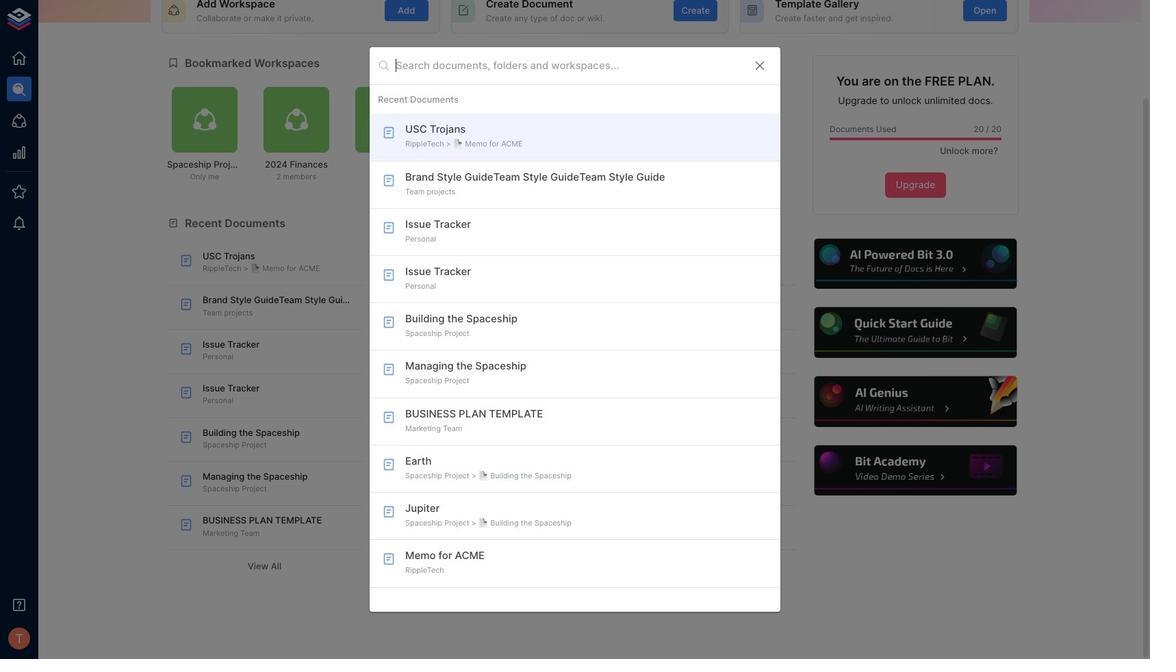 Task type: locate. For each thing, give the bounding box(es) containing it.
3 help image from the top
[[813, 375, 1019, 429]]

help image
[[813, 237, 1019, 291], [813, 306, 1019, 360], [813, 375, 1019, 429], [813, 444, 1019, 498]]

4 help image from the top
[[813, 444, 1019, 498]]

2 help image from the top
[[813, 306, 1019, 360]]

dialog
[[370, 47, 781, 612]]



Task type: vqa. For each thing, say whether or not it's contained in the screenshot.
sixth marketing team link's TIM
no



Task type: describe. For each thing, give the bounding box(es) containing it.
Search documents, folders and workspaces... text field
[[396, 55, 742, 76]]

1 help image from the top
[[813, 237, 1019, 291]]



